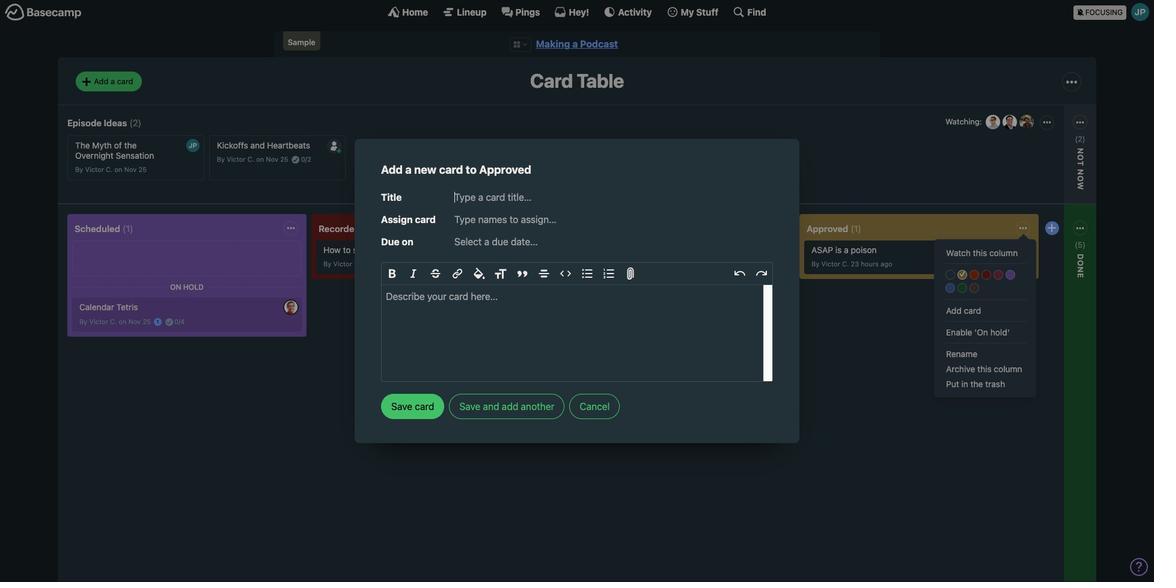 Task type: describe. For each thing, give the bounding box(es) containing it.
episode ideas (2)
[[67, 117, 141, 128]]

calendar tetris
[[79, 302, 138, 312]]

color it brown image
[[970, 283, 980, 293]]

on hold
[[170, 283, 204, 292]]

(1) for approved (1)
[[851, 223, 862, 234]]

nov inside the myth of the overnight sensation by victor c. on nov 25
[[124, 166, 137, 173]]

jared davis image
[[529, 244, 542, 257]]

how
[[324, 245, 341, 255]]

on down tetris at bottom
[[119, 318, 127, 325]]

on
[[170, 283, 181, 292]]

by inside the myth of the overnight sensation by victor c. on nov 25
[[75, 166, 83, 173]]

you're
[[369, 245, 393, 255]]

overnight
[[75, 150, 113, 161]]

hours
[[861, 260, 879, 268]]

n o t n o w
[[1076, 148, 1086, 190]]

stuff
[[697, 6, 719, 17]]

james peterson image inside focusing popup button
[[1132, 3, 1150, 21]]

12:07pm
[[654, 260, 680, 268]]

focusing button
[[1074, 0, 1155, 23]]

o for (2)
[[1076, 154, 1086, 161]]

say
[[353, 245, 366, 255]]

nov inside how to say you're sorry by victor c. on nov 25
[[373, 260, 385, 268]]

2
[[686, 262, 689, 268]]

add
[[502, 401, 519, 412]]

c. inside the "asap is a poison by victor c. 23 hours ago"
[[843, 260, 849, 268]]

add card
[[947, 305, 982, 315]]

color it purple image
[[1006, 270, 1016, 279]]

color it white image
[[946, 270, 956, 279]]

calendar
[[79, 302, 114, 312]]

sample element
[[283, 31, 320, 51]]

25 inside the myth of the overnight sensation by victor c. on nov 25
[[139, 166, 147, 173]]

victor inside the "asap is a poison by victor c. 23 hours ago"
[[822, 260, 841, 268]]

approved link
[[807, 223, 849, 234]]

save and add another button
[[449, 394, 565, 419]]

nicole katz image
[[1018, 114, 1035, 130]]

and for save
[[483, 401, 499, 412]]

scheduled link
[[75, 223, 120, 234]]

nov down kickoffs and heartbeats
[[266, 155, 278, 163]]

n
[[1076, 148, 1086, 154]]

by down 'select a due date…' text field
[[568, 260, 576, 268]]

c. down kickoffs and heartbeats
[[248, 155, 254, 163]]

by inside the "asap is a poison by victor c. 23 hours ago"
[[812, 260, 820, 268]]

lineup link
[[443, 6, 487, 18]]

focusing
[[1086, 8, 1123, 17]]

another
[[521, 401, 555, 412]]

on right due
[[402, 236, 414, 247]]

1 vertical spatial (2)
[[1075, 134, 1086, 144]]

scheduled
[[75, 223, 120, 234]]

t
[[1076, 161, 1086, 166]]

hey!
[[569, 6, 590, 17]]

hey! button
[[555, 6, 590, 18]]

add a card
[[94, 76, 133, 86]]

making a podcast
[[536, 38, 618, 49]]

o for (5)
[[1076, 260, 1086, 267]]

kickoffs and heartbeats
[[217, 140, 310, 151]]

making
[[536, 38, 570, 49]]

making a podcast link
[[536, 38, 618, 49]]

podcast
[[580, 38, 618, 49]]

add card link
[[944, 303, 1028, 318]]

on inside the myth of the overnight sensation by victor c. on nov 25
[[115, 166, 122, 173]]

1 vertical spatial approved
[[807, 223, 849, 234]]

victor down calendar
[[89, 318, 108, 325]]

color it blue image
[[946, 283, 956, 293]]

color it red image
[[982, 270, 992, 279]]

save and add another
[[460, 401, 555, 412]]

ago
[[881, 260, 893, 268]]

victor inside the myth of the overnight sensation by victor c. on nov 25
[[85, 166, 104, 173]]

home link
[[388, 6, 428, 18]]

the
[[75, 140, 90, 151]]

23 hours ago element
[[851, 260, 893, 268]]

switch accounts image
[[5, 3, 82, 22]]

0/4
[[174, 318, 185, 325]]

card inside add card link
[[964, 305, 982, 315]]

e
[[1076, 273, 1086, 279]]

the myth of the overnight sensation by victor c. on nov 25
[[75, 140, 154, 173]]

add for add a card
[[94, 76, 108, 86]]

a inside the "asap is a poison by victor c. 23 hours ago"
[[844, 245, 849, 255]]

card table
[[530, 69, 624, 92]]

my stuff
[[681, 6, 719, 17]]

is
[[836, 245, 842, 255]]

due
[[381, 236, 400, 247]]

(1) for scheduled (1)
[[123, 223, 133, 234]]

kickoffs
[[217, 140, 248, 151]]

c. down calendar tetris at the left of the page
[[110, 318, 117, 325]]

my stuff button
[[667, 6, 719, 18]]

activity link
[[604, 6, 652, 18]]

d o n e
[[1076, 254, 1086, 279]]

wednesday at 12:07pm element
[[607, 260, 680, 268]]

asap is a poison by victor c. 23 hours ago
[[812, 245, 893, 268]]

cancel link
[[570, 394, 620, 419]]

sensation
[[116, 150, 154, 161]]

0/2
[[301, 155, 311, 163]]

c. left wednesday
[[598, 260, 605, 268]]

w
[[1076, 182, 1086, 190]]

add for add card
[[947, 305, 962, 315]]

main element
[[0, 0, 1155, 23]]

and for kickoffs
[[250, 140, 265, 151]]

color it green image
[[958, 283, 968, 293]]

cancel
[[580, 401, 610, 412]]

at
[[646, 260, 652, 268]]

1 n from the top
[[1076, 169, 1086, 176]]

1 vertical spatial james peterson image
[[186, 139, 199, 152]]

a for new
[[405, 163, 412, 176]]

of
[[114, 140, 122, 151]]

sample
[[288, 37, 316, 47]]

scheduled (1)
[[75, 223, 133, 234]]



Task type: vqa. For each thing, say whether or not it's contained in the screenshot.
bottom Mission
no



Task type: locate. For each thing, give the bounding box(es) containing it.
0 horizontal spatial (2)
[[130, 117, 141, 128]]

a right making
[[573, 38, 578, 49]]

find
[[748, 6, 767, 17]]

Describe your card here… text field
[[382, 285, 773, 381]]

a for podcast
[[573, 38, 578, 49]]

on down kickoffs and heartbeats
[[256, 155, 264, 163]]

pings
[[516, 6, 540, 17]]

nov down sensation
[[124, 166, 137, 173]]

n down d
[[1076, 267, 1086, 273]]

1
[[157, 319, 159, 325]]

option group
[[944, 267, 1028, 296]]

1 (1) from the left
[[123, 223, 133, 234]]

Select a due date… text field
[[455, 232, 773, 251]]

by down overnight
[[75, 166, 83, 173]]

victor down 'select a due date…' text field
[[578, 260, 596, 268]]

add down color it blue image
[[947, 305, 962, 315]]

d
[[1076, 254, 1086, 260]]

to right new on the left top
[[466, 163, 477, 176]]

1 vertical spatial n
[[1076, 267, 1086, 273]]

c. down the "say"
[[354, 260, 361, 268]]

card up ideas
[[117, 76, 133, 86]]

recorded link
[[319, 223, 360, 234]]

nov
[[266, 155, 278, 163], [124, 166, 137, 173], [373, 260, 385, 268], [128, 318, 141, 325]]

on nov 25 element down you're at left top
[[363, 260, 395, 268]]

victor inside how to say you're sorry by victor c. on nov 25
[[333, 260, 352, 268]]

add a new card to approved
[[381, 163, 532, 176]]

myth
[[92, 140, 112, 151]]

3 o from the top
[[1076, 260, 1086, 267]]

1 horizontal spatial and
[[483, 401, 499, 412]]

o up the e on the top right of page
[[1076, 260, 1086, 267]]

(2) up n
[[1075, 134, 1086, 144]]

how to say you're sorry by victor c. on nov 25
[[324, 245, 415, 268]]

color it yellow image
[[958, 270, 968, 279]]

rename link
[[944, 346, 1028, 361]]

james peterson image
[[1132, 3, 1150, 21], [186, 139, 199, 152]]

victor
[[227, 155, 246, 163], [85, 166, 104, 173], [333, 260, 352, 268], [822, 260, 841, 268], [578, 260, 596, 268], [89, 318, 108, 325]]

victor down "how"
[[333, 260, 352, 268]]

0 vertical spatial o
[[1076, 154, 1086, 161]]

(5)
[[1075, 240, 1086, 249]]

0 horizontal spatial and
[[250, 140, 265, 151]]

card right new on the left top
[[439, 163, 463, 176]]

and up by victor c. on nov 25
[[250, 140, 265, 151]]

1 horizontal spatial approved
[[807, 223, 849, 234]]

new
[[414, 163, 437, 176]]

by down asap
[[812, 260, 820, 268]]

a right the is
[[844, 245, 849, 255]]

on nov 25 element down kickoffs and heartbeats
[[256, 155, 288, 163]]

sorry
[[395, 245, 415, 255]]

25 inside how to say you're sorry by victor c. on nov 25
[[387, 260, 395, 268]]

25 down sensation
[[139, 166, 147, 173]]

1 vertical spatial add
[[381, 163, 403, 176]]

to inside how to say you're sorry by victor c. on nov 25
[[343, 245, 351, 255]]

pings button
[[501, 6, 540, 18]]

card
[[530, 69, 573, 92]]

c. down overnight
[[106, 166, 113, 173]]

a up ideas
[[111, 76, 115, 86]]

by victor c. wednesday at 12:07pm 2
[[568, 260, 689, 268]]

on nov 25 element down sensation
[[115, 166, 147, 173]]

card right assign
[[415, 214, 436, 225]]

0 vertical spatial n
[[1076, 169, 1086, 176]]

on nov 25 element
[[256, 155, 288, 163], [115, 166, 147, 173], [363, 260, 395, 268], [119, 318, 151, 325]]

on down sensation
[[115, 166, 122, 173]]

1 horizontal spatial james peterson image
[[1132, 3, 1150, 21]]

approved (1)
[[807, 223, 862, 234]]

0 vertical spatial approved
[[479, 163, 532, 176]]

(1) right scheduled link
[[123, 223, 133, 234]]

2 n from the top
[[1076, 267, 1086, 273]]

card
[[117, 76, 133, 86], [439, 163, 463, 176], [415, 214, 436, 225], [964, 305, 982, 315]]

1 o from the top
[[1076, 154, 1086, 161]]

nov down you're at left top
[[373, 260, 385, 268]]

episode
[[67, 117, 102, 128]]

0 vertical spatial and
[[250, 140, 265, 151]]

1 vertical spatial to
[[343, 245, 351, 255]]

breadcrumb element
[[274, 31, 880, 57]]

recorded
[[319, 223, 360, 234]]

23
[[851, 260, 859, 268]]

(2) right ideas
[[130, 117, 141, 128]]

to
[[466, 163, 477, 176], [343, 245, 351, 255]]

by victor c. on nov 25
[[217, 155, 288, 163]]

a left new on the left top
[[405, 163, 412, 176]]

2 vertical spatial add
[[947, 305, 962, 315]]

on nov 25 element down tetris at bottom
[[119, 318, 151, 325]]

25 down heartbeats
[[280, 155, 288, 163]]

due on
[[381, 236, 414, 247]]

add a card link
[[76, 72, 142, 91]]

activity
[[618, 6, 652, 17]]

poison
[[851, 245, 877, 255]]

tetris
[[116, 302, 138, 312]]

heartbeats
[[267, 140, 310, 151]]

n down t
[[1076, 169, 1086, 176]]

0 horizontal spatial james peterson image
[[186, 139, 199, 152]]

james peterson image right focusing
[[1132, 3, 1150, 21]]

victor down the is
[[822, 260, 841, 268]]

victor down overnight
[[85, 166, 104, 173]]

c. inside the myth of the overnight sensation by victor c. on nov 25
[[106, 166, 113, 173]]

1 vertical spatial and
[[483, 401, 499, 412]]

n
[[1076, 169, 1086, 176], [1076, 267, 1086, 273]]

a inside "element"
[[573, 38, 578, 49]]

c. left 23
[[843, 260, 849, 268]]

find button
[[733, 6, 767, 18]]

color it pink image
[[994, 270, 1004, 279]]

a for card
[[111, 76, 115, 86]]

title
[[381, 192, 402, 203]]

on inside how to say you're sorry by victor c. on nov 25
[[363, 260, 371, 268]]

by down kickoffs at left top
[[217, 155, 225, 163]]

nov down tetris at bottom
[[128, 318, 141, 325]]

josh fiske image
[[1002, 114, 1018, 130]]

victor cooper image
[[985, 114, 1002, 130]]

1 horizontal spatial (2)
[[1075, 134, 1086, 144]]

ideas
[[104, 117, 127, 128]]

0 vertical spatial james peterson image
[[1132, 3, 1150, 21]]

episode ideas link
[[67, 117, 127, 128]]

add
[[94, 76, 108, 86], [381, 163, 403, 176], [947, 305, 962, 315]]

2 o from the top
[[1076, 176, 1086, 182]]

and inside button
[[483, 401, 499, 412]]

the
[[124, 140, 137, 151]]

wednesday
[[607, 260, 644, 268]]

james peterson image left kickoffs at left top
[[186, 139, 199, 152]]

on
[[256, 155, 264, 163], [115, 166, 122, 173], [402, 236, 414, 247], [363, 260, 371, 268], [119, 318, 127, 325]]

0 horizontal spatial to
[[343, 245, 351, 255]]

25 down you're at left top
[[387, 260, 395, 268]]

card inside add a card link
[[117, 76, 133, 86]]

steve marsh image
[[284, 301, 298, 314]]

on down the "say"
[[363, 260, 371, 268]]

o down t
[[1076, 176, 1086, 182]]

o up w
[[1076, 154, 1086, 161]]

2 vertical spatial o
[[1076, 260, 1086, 267]]

rename
[[947, 349, 978, 359]]

a
[[573, 38, 578, 49], [111, 76, 115, 86], [405, 163, 412, 176], [844, 245, 849, 255]]

1 horizontal spatial (1)
[[851, 223, 862, 234]]

victor down kickoffs at left top
[[227, 155, 246, 163]]

c. inside how to say you're sorry by victor c. on nov 25
[[354, 260, 361, 268]]

o
[[1076, 154, 1086, 161], [1076, 176, 1086, 182], [1076, 260, 1086, 267]]

(1)
[[123, 223, 133, 234], [851, 223, 862, 234]]

assign
[[381, 214, 413, 225]]

and left add
[[483, 401, 499, 412]]

1 vertical spatial o
[[1076, 176, 1086, 182]]

1 horizontal spatial add
[[381, 163, 403, 176]]

1 horizontal spatial to
[[466, 163, 477, 176]]

(1) up poison
[[851, 223, 862, 234]]

and
[[250, 140, 265, 151], [483, 401, 499, 412]]

to left the "say"
[[343, 245, 351, 255]]

None submit
[[327, 139, 342, 153], [1001, 154, 1085, 169], [944, 245, 1028, 260], [1001, 259, 1085, 274], [944, 324, 1028, 339], [944, 361, 1028, 376], [944, 376, 1028, 391], [381, 394, 445, 419], [327, 139, 342, 153], [1001, 154, 1085, 169], [944, 245, 1028, 260], [1001, 259, 1085, 274], [944, 324, 1028, 339], [944, 361, 1028, 376], [944, 376, 1028, 391], [381, 394, 445, 419]]

Type a card title… text field
[[455, 188, 773, 207]]

by inside how to say you're sorry by victor c. on nov 25
[[324, 260, 332, 268]]

0 horizontal spatial (1)
[[123, 223, 133, 234]]

0 horizontal spatial approved
[[479, 163, 532, 176]]

2 (1) from the left
[[851, 223, 862, 234]]

Type names to assign… text field
[[455, 212, 773, 227]]

by down calendar
[[79, 318, 87, 325]]

assign card
[[381, 214, 436, 225]]

card down color it brown icon
[[964, 305, 982, 315]]

2 horizontal spatial add
[[947, 305, 962, 315]]

annie bryan image
[[1017, 244, 1030, 257]]

watching:
[[946, 117, 982, 126]]

by down "how"
[[324, 260, 332, 268]]

save
[[460, 401, 481, 412]]

c.
[[248, 155, 254, 163], [106, 166, 113, 173], [354, 260, 361, 268], [843, 260, 849, 268], [598, 260, 605, 268], [110, 318, 117, 325]]

add up episode ideas (2)
[[94, 76, 108, 86]]

asap
[[812, 245, 834, 255]]

table
[[577, 69, 624, 92]]

0 vertical spatial to
[[466, 163, 477, 176]]

home
[[402, 6, 428, 17]]

my
[[681, 6, 694, 17]]

color it orange image
[[970, 270, 980, 279]]

add for add a new card to approved
[[381, 163, 403, 176]]

0 vertical spatial add
[[94, 76, 108, 86]]

0 horizontal spatial add
[[94, 76, 108, 86]]

0 vertical spatial (2)
[[130, 117, 141, 128]]

hold
[[183, 283, 204, 292]]

by victor c. on nov 25 1
[[79, 318, 159, 325]]

25 left 1
[[143, 318, 151, 325]]

add up "title"
[[381, 163, 403, 176]]

(2)
[[130, 117, 141, 128], [1075, 134, 1086, 144]]

lineup
[[457, 6, 487, 17]]



